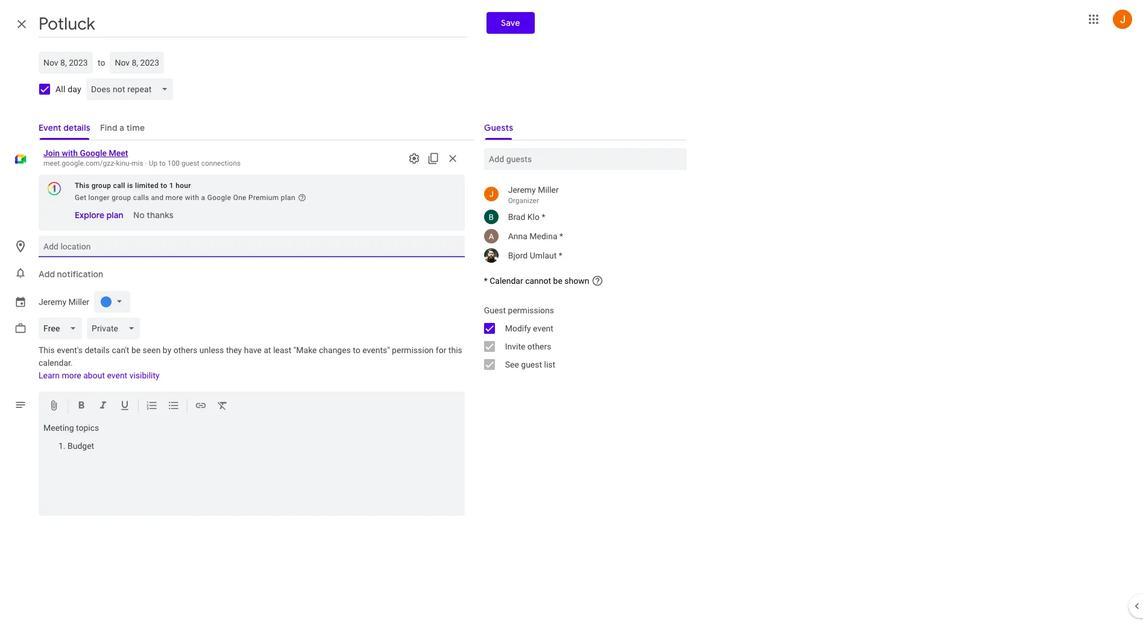 Task type: describe. For each thing, give the bounding box(es) containing it.
Description text field
[[39, 423, 465, 514]]

1 vertical spatial google
[[207, 194, 231, 202]]

* for brad klo *
[[542, 212, 546, 222]]

jeremy for jeremy miller organizer
[[508, 185, 536, 195]]

group containing guest permissions
[[474, 302, 687, 374]]

for
[[436, 346, 447, 355]]

modify event
[[505, 324, 554, 334]]

this group call is limited to 1 hour
[[75, 182, 191, 190]]

bjord umlaut tree item
[[474, 246, 687, 265]]

thanks
[[147, 210, 173, 221]]

this for this event's details can't be seen by others unless they have at least "make changes to events" permission for this calendar. learn more about event visibility
[[39, 346, 55, 355]]

get longer group calls and more with a google one premium plan
[[75, 194, 295, 202]]

·
[[145, 159, 147, 168]]

to inside this event's details can't be seen by others unless they have at least "make changes to events" permission for this calendar. learn more about event visibility
[[353, 346, 361, 355]]

bulleted list image
[[168, 400, 180, 414]]

numbered list image
[[146, 400, 158, 414]]

notification
[[57, 269, 103, 280]]

End date text field
[[115, 55, 159, 70]]

can't
[[112, 346, 129, 355]]

join with google meet link
[[43, 148, 128, 158]]

kinu-
[[116, 159, 131, 168]]

no thanks
[[133, 210, 173, 221]]

jeremy miller, organizer tree item
[[474, 182, 687, 207]]

Start date text field
[[43, 55, 88, 70]]

modify
[[505, 324, 531, 334]]

a
[[201, 194, 205, 202]]

least
[[273, 346, 292, 355]]

get
[[75, 194, 86, 202]]

changes
[[319, 346, 351, 355]]

jeremy miller organizer
[[508, 185, 559, 205]]

meet
[[109, 148, 128, 158]]

all
[[55, 84, 65, 94]]

permissions
[[508, 306, 554, 315]]

day
[[68, 84, 81, 94]]

seen
[[143, 346, 161, 355]]

Location text field
[[43, 236, 460, 258]]

jeremy miller
[[39, 297, 89, 307]]

bjord
[[508, 251, 528, 261]]

brad
[[508, 212, 526, 222]]

bold image
[[75, 400, 87, 414]]

bjord umlaut *
[[508, 251, 563, 261]]

save button
[[487, 12, 535, 34]]

insert link image
[[195, 400, 207, 414]]

permission
[[392, 346, 434, 355]]

1
[[169, 182, 174, 190]]

connections
[[201, 159, 241, 168]]

to left end date text box
[[98, 58, 105, 68]]

with inside join with google meet meet.google.com/gzz-kinu-mis · up to 100 guest connections
[[62, 148, 78, 158]]

"make
[[294, 346, 317, 355]]

underline image
[[119, 400, 131, 414]]

0 horizontal spatial group
[[91, 182, 111, 190]]

this for this group call is limited to 1 hour
[[75, 182, 90, 190]]

* left "calendar"
[[484, 276, 488, 286]]

anna medina *
[[508, 232, 563, 241]]

to left 1
[[161, 182, 167, 190]]

medina
[[530, 232, 558, 241]]

events"
[[363, 346, 390, 355]]

add notification button
[[34, 260, 108, 289]]

one
[[233, 194, 247, 202]]

calendar.
[[39, 358, 73, 368]]

see
[[505, 360, 519, 370]]

join with google meet meet.google.com/gzz-kinu-mis · up to 100 guest connections
[[43, 148, 241, 168]]

1 horizontal spatial group
[[112, 194, 131, 202]]

learn
[[39, 371, 60, 381]]



Task type: locate. For each thing, give the bounding box(es) containing it.
be right can't
[[131, 346, 141, 355]]

0 vertical spatial with
[[62, 148, 78, 158]]

guest inside group
[[521, 360, 542, 370]]

0 vertical spatial guest
[[182, 159, 199, 168]]

add
[[39, 269, 55, 280]]

to right up
[[159, 159, 166, 168]]

1 horizontal spatial miller
[[538, 185, 559, 195]]

anna medina tree item
[[474, 227, 687, 246]]

plan inside button
[[107, 210, 123, 221]]

1 vertical spatial event
[[107, 371, 127, 381]]

group down call
[[112, 194, 131, 202]]

group
[[474, 302, 687, 374]]

invite
[[505, 342, 526, 352]]

0 vertical spatial group
[[91, 182, 111, 190]]

miller down notification
[[68, 297, 89, 307]]

1 vertical spatial be
[[131, 346, 141, 355]]

to left the events"
[[353, 346, 361, 355]]

have
[[244, 346, 262, 355]]

join
[[43, 148, 60, 158]]

0 horizontal spatial plan
[[107, 210, 123, 221]]

google up meet.google.com/gzz-
[[80, 148, 107, 158]]

invite others
[[505, 342, 552, 352]]

explore
[[75, 210, 105, 221]]

* calendar cannot be shown
[[484, 276, 590, 286]]

remove formatting image
[[217, 400, 229, 414]]

guest
[[484, 306, 506, 315]]

guest inside join with google meet meet.google.com/gzz-kinu-mis · up to 100 guest connections
[[182, 159, 199, 168]]

at
[[264, 346, 271, 355]]

anna
[[508, 232, 528, 241]]

1 vertical spatial jeremy
[[39, 297, 66, 307]]

more
[[166, 194, 183, 202], [62, 371, 81, 381]]

1 horizontal spatial google
[[207, 194, 231, 202]]

*
[[542, 212, 546, 222], [560, 232, 563, 241], [559, 251, 563, 261], [484, 276, 488, 286]]

0 vertical spatial this
[[75, 182, 90, 190]]

budget
[[68, 441, 94, 451]]

explore plan button
[[70, 204, 128, 226]]

1 vertical spatial more
[[62, 371, 81, 381]]

meet.google.com/gzz-
[[43, 159, 116, 168]]

0 vertical spatial google
[[80, 148, 107, 158]]

organizer
[[508, 197, 539, 205]]

meeting topics
[[43, 423, 99, 433]]

guest
[[182, 159, 199, 168], [521, 360, 542, 370]]

more inside this event's details can't be seen by others unless they have at least "make changes to events" permission for this calendar. learn more about event visibility
[[62, 371, 81, 381]]

1 horizontal spatial more
[[166, 194, 183, 202]]

* right umlaut
[[559, 251, 563, 261]]

100
[[168, 159, 180, 168]]

see guest list
[[505, 360, 556, 370]]

with
[[62, 148, 78, 158], [185, 194, 199, 202]]

Guests text field
[[489, 148, 682, 170]]

call
[[113, 182, 125, 190]]

be left shown
[[553, 276, 563, 286]]

brad klo tree item
[[474, 207, 687, 227]]

plan
[[281, 194, 295, 202], [107, 210, 123, 221]]

* for bjord umlaut *
[[559, 251, 563, 261]]

limited
[[135, 182, 159, 190]]

miller up organizer
[[538, 185, 559, 195]]

longer
[[88, 194, 110, 202]]

cannot
[[525, 276, 551, 286]]

1 horizontal spatial this
[[75, 182, 90, 190]]

* right medina
[[560, 232, 563, 241]]

0 horizontal spatial google
[[80, 148, 107, 158]]

miller for jeremy miller organizer
[[538, 185, 559, 195]]

umlaut
[[530, 251, 557, 261]]

by
[[163, 346, 171, 355]]

this
[[75, 182, 90, 190], [39, 346, 55, 355]]

this up "calendar."
[[39, 346, 55, 355]]

explore plan
[[75, 210, 123, 221]]

0 horizontal spatial with
[[62, 148, 78, 158]]

0 vertical spatial be
[[553, 276, 563, 286]]

details
[[85, 346, 110, 355]]

0 horizontal spatial jeremy
[[39, 297, 66, 307]]

1 horizontal spatial others
[[528, 342, 552, 352]]

0 vertical spatial miller
[[538, 185, 559, 195]]

1 vertical spatial group
[[112, 194, 131, 202]]

0 horizontal spatial more
[[62, 371, 81, 381]]

learn more about event visibility link
[[39, 371, 160, 381]]

guest permissions
[[484, 306, 554, 315]]

about
[[83, 371, 105, 381]]

1 vertical spatial plan
[[107, 210, 123, 221]]

this inside this event's details can't be seen by others unless they have at least "make changes to events" permission for this calendar. learn more about event visibility
[[39, 346, 55, 355]]

1 vertical spatial guest
[[521, 360, 542, 370]]

this up get
[[75, 182, 90, 190]]

miller for jeremy miller
[[68, 297, 89, 307]]

Title text field
[[39, 11, 468, 37]]

* right klo
[[542, 212, 546, 222]]

is
[[127, 182, 133, 190]]

this
[[449, 346, 462, 355]]

they
[[226, 346, 242, 355]]

premium
[[249, 194, 279, 202]]

no
[[133, 210, 144, 221]]

0 horizontal spatial event
[[107, 371, 127, 381]]

up
[[149, 159, 158, 168]]

meeting
[[43, 423, 74, 433]]

calendar
[[490, 276, 523, 286]]

None field
[[86, 78, 178, 100], [39, 318, 87, 340], [87, 318, 145, 340], [86, 78, 178, 100], [39, 318, 87, 340], [87, 318, 145, 340]]

others right by
[[174, 346, 197, 355]]

event inside this event's details can't be seen by others unless they have at least "make changes to events" permission for this calendar. learn more about event visibility
[[107, 371, 127, 381]]

0 horizontal spatial guest
[[182, 159, 199, 168]]

this event's details can't be seen by others unless they have at least "make changes to events" permission for this calendar. learn more about event visibility
[[39, 346, 462, 381]]

visibility
[[129, 371, 160, 381]]

1 horizontal spatial with
[[185, 194, 199, 202]]

* inside the anna medina tree item
[[560, 232, 563, 241]]

others inside this event's details can't be seen by others unless they have at least "make changes to events" permission for this calendar. learn more about event visibility
[[174, 346, 197, 355]]

0 vertical spatial plan
[[281, 194, 295, 202]]

0 vertical spatial jeremy
[[508, 185, 536, 195]]

0 horizontal spatial be
[[131, 346, 141, 355]]

event right about
[[107, 371, 127, 381]]

jeremy inside jeremy miller organizer
[[508, 185, 536, 195]]

plan right premium
[[281, 194, 295, 202]]

1 horizontal spatial jeremy
[[508, 185, 536, 195]]

list
[[544, 360, 556, 370]]

topics
[[76, 423, 99, 433]]

miller inside jeremy miller organizer
[[538, 185, 559, 195]]

italic image
[[97, 400, 109, 414]]

with up meet.google.com/gzz-
[[62, 148, 78, 158]]

klo
[[528, 212, 540, 222]]

0 horizontal spatial miller
[[68, 297, 89, 307]]

0 horizontal spatial this
[[39, 346, 55, 355]]

save
[[501, 17, 520, 28]]

jeremy
[[508, 185, 536, 195], [39, 297, 66, 307]]

1 vertical spatial this
[[39, 346, 55, 355]]

1 horizontal spatial event
[[533, 324, 554, 334]]

guest right 100
[[182, 159, 199, 168]]

* inside brad klo tree item
[[542, 212, 546, 222]]

guests invited to this event. tree
[[474, 182, 687, 265]]

google
[[80, 148, 107, 158], [207, 194, 231, 202]]

be inside this event's details can't be seen by others unless they have at least "make changes to events" permission for this calendar. learn more about event visibility
[[131, 346, 141, 355]]

to inside join with google meet meet.google.com/gzz-kinu-mis · up to 100 guest connections
[[159, 159, 166, 168]]

others up the see guest list
[[528, 342, 552, 352]]

more down 1
[[166, 194, 183, 202]]

0 vertical spatial more
[[166, 194, 183, 202]]

event's
[[57, 346, 83, 355]]

0 vertical spatial event
[[533, 324, 554, 334]]

formatting options toolbar
[[39, 392, 465, 421]]

plan down longer at the left of page
[[107, 210, 123, 221]]

1 horizontal spatial plan
[[281, 194, 295, 202]]

group up longer at the left of page
[[91, 182, 111, 190]]

jeremy for jeremy miller
[[39, 297, 66, 307]]

group
[[91, 182, 111, 190], [112, 194, 131, 202]]

guest left list
[[521, 360, 542, 370]]

more down "calendar."
[[62, 371, 81, 381]]

no thanks button
[[128, 204, 178, 226]]

brad klo *
[[508, 212, 546, 222]]

event down permissions
[[533, 324, 554, 334]]

mis
[[131, 159, 143, 168]]

unless
[[200, 346, 224, 355]]

miller
[[538, 185, 559, 195], [68, 297, 89, 307]]

shown
[[565, 276, 590, 286]]

add notification
[[39, 269, 103, 280]]

and
[[151, 194, 164, 202]]

1 vertical spatial miller
[[68, 297, 89, 307]]

0 horizontal spatial others
[[174, 346, 197, 355]]

* for anna medina *
[[560, 232, 563, 241]]

jeremy up organizer
[[508, 185, 536, 195]]

hour
[[176, 182, 191, 190]]

jeremy down add
[[39, 297, 66, 307]]

google inside join with google meet meet.google.com/gzz-kinu-mis · up to 100 guest connections
[[80, 148, 107, 158]]

1 horizontal spatial guest
[[521, 360, 542, 370]]

1 vertical spatial with
[[185, 194, 199, 202]]

calls
[[133, 194, 149, 202]]

others
[[528, 342, 552, 352], [174, 346, 197, 355]]

google right a
[[207, 194, 231, 202]]

1 horizontal spatial be
[[553, 276, 563, 286]]

with left a
[[185, 194, 199, 202]]

to
[[98, 58, 105, 68], [159, 159, 166, 168], [161, 182, 167, 190], [353, 346, 361, 355]]

all day
[[55, 84, 81, 94]]

* inside bjord umlaut tree item
[[559, 251, 563, 261]]

be
[[553, 276, 563, 286], [131, 346, 141, 355]]



Task type: vqa. For each thing, say whether or not it's contained in the screenshot.
February 26 'element'
no



